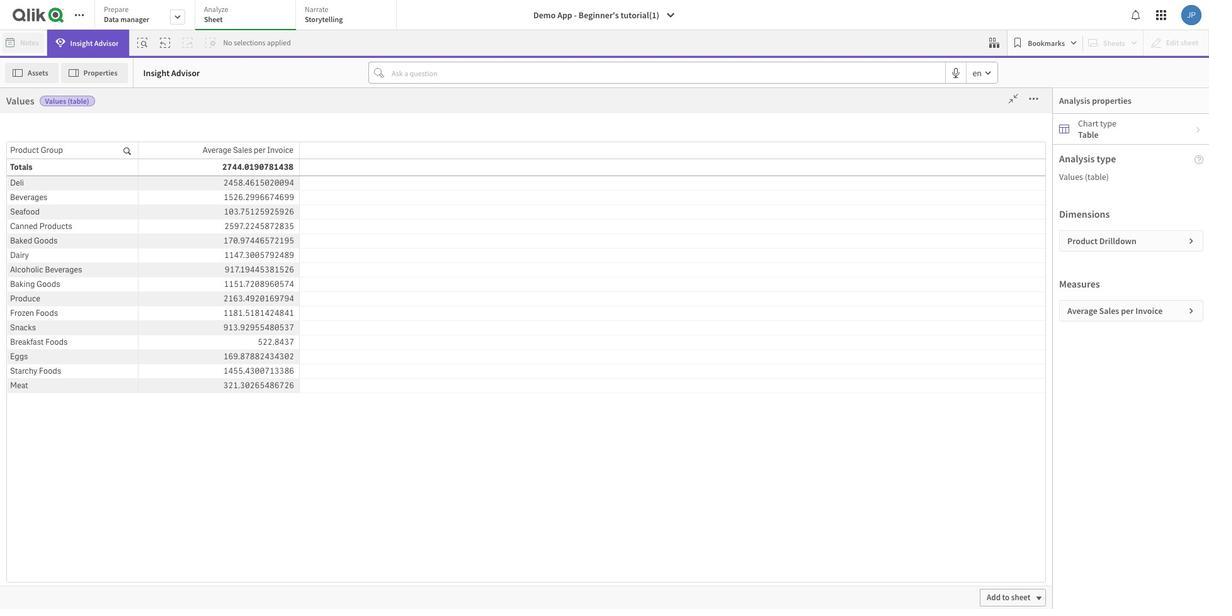 Task type: describe. For each thing, give the bounding box(es) containing it.
average inside average sales per invoice by product group application
[[1016, 137, 1053, 151]]

narrate
[[305, 4, 329, 14]]

# of invoices
[[71, 393, 117, 405]]

insight inside insight advisor dropdown button
[[70, 38, 93, 48]]

product inside grid
[[10, 145, 39, 156]]

collapse element
[[554, 61, 579, 81]]

# of invoices menu item
[[65, 387, 180, 412]]

analysis
[[223, 102, 258, 115]]

assets button
[[5, 63, 58, 83]]

a inside now that you see how qlik sense connects all of your data, go ahead and explore this sheet by making selections in the filters above. clicking in charts is another way to make selections so give that a try too!
[[692, 267, 699, 285]]

type for chart type table
[[1100, 118, 1117, 129]]

making
[[620, 209, 665, 227]]

add for the middle add to sheet button
[[679, 241, 693, 251]]

2 horizontal spatial average
[[1068, 305, 1098, 317]]

manager
[[120, 14, 149, 24]]

Note Body text field
[[10, 143, 594, 496]]

2 horizontal spatial values (table)
[[1059, 171, 1109, 183]]

zero
[[1142, 586, 1157, 597]]

starchy foods
[[10, 366, 61, 377]]

2597.2245872835
[[224, 221, 294, 232]]

0 vertical spatial add to sheet
[[679, 241, 723, 251]]

1181.5181424841
[[223, 308, 294, 319]]

invoices
[[86, 393, 117, 405]]

how
[[727, 151, 753, 169]]

of inside now that you see how qlik sense connects all of your data, go ahead and explore this sheet by making selections in the filters above. clicking in charts is another way to make selections so give that a try too!
[[695, 170, 707, 188]]

group inside grid
[[41, 145, 63, 156]]

navigate from sheet to sheet using the
[[620, 378, 792, 416]]

1 vertical spatial small image
[[1188, 307, 1195, 315]]

@ button
[[36, 61, 56, 81]]

clicking
[[662, 228, 711, 246]]

above.
[[620, 228, 660, 246]]

product drilldown inside menu item
[[71, 145, 138, 157]]

1 horizontal spatial measures
[[1059, 278, 1100, 290]]

foods for starchy foods
[[39, 366, 61, 377]]

type for analysis type
[[1097, 152, 1116, 165]]

of inside menu item
[[77, 393, 85, 405]]

bookmarks
[[1028, 38, 1065, 48]]

eggs
[[10, 351, 28, 362]]

grid containing product group
[[7, 142, 1046, 583]]

app
[[558, 9, 572, 21]]

the right selecting
[[695, 439, 714, 457]]

totals
[[10, 162, 32, 173]]

alcoholic beverages
[[10, 265, 82, 275]]

add for rightmost add to sheet button
[[987, 593, 1001, 603]]

demo
[[533, 9, 556, 21]]

0 vertical spatial beverages
[[10, 192, 47, 203]]

full screen image
[[418, 315, 438, 328]]

another
[[620, 248, 667, 266]]

way
[[670, 248, 694, 266]]

breakfast
[[10, 337, 44, 348]]

navigate inside navigate from sheet to sheet using the
[[620, 378, 673, 396]]

sense
[[783, 151, 820, 169]]

2 vertical spatial add to sheet
[[987, 593, 1031, 603]]

using
[[620, 397, 653, 416]]

2 master items button from the left
[[1, 128, 64, 168]]

average sales per invoice by product group application
[[1009, 130, 1209, 343]]

0 vertical spatial average sales per invoice
[[203, 145, 294, 156]]

too!
[[721, 267, 746, 285]]

1 horizontal spatial group
[[743, 88, 771, 101]]

.
[[661, 345, 665, 363]]

values (table) for exit full screen 'image'
[[45, 96, 89, 106]]

demo app - beginner's tutorial(1)
[[533, 9, 659, 21]]

0 vertical spatial small image
[[1195, 126, 1202, 134]]

(table) for full screen icon
[[278, 319, 300, 328]]

connects
[[620, 170, 676, 188]]

toggle formatting element
[[61, 61, 86, 81]]

top
[[795, 397, 816, 416]]

0 horizontal spatial add to sheet button
[[394, 578, 460, 596]]

0 vertical spatial and
[[638, 88, 655, 101]]

in inside in the top right. navigate to a specific sheet by selecting the
[[759, 397, 770, 416]]

cancel button
[[996, 98, 1042, 118]]

your
[[710, 170, 737, 188]]

margin
[[658, 88, 690, 101]]

170.97446572195
[[223, 236, 294, 246]]

2 horizontal spatial add to sheet button
[[980, 590, 1046, 607]]

the
[[1022, 586, 1035, 597]]

james peterson image
[[1182, 5, 1202, 25]]

# of invoices menu
[[65, 387, 180, 610]]

to inside now that you see how qlik sense connects all of your data, go ahead and explore this sheet by making selections in the filters above. clicking in charts is another way to make selections so give that a try too!
[[697, 248, 709, 266]]

rest
[[747, 325, 772, 343]]

1 vertical spatial in
[[714, 228, 725, 246]]

table image
[[1059, 124, 1070, 134]]

the inside now that you see how qlik sense connects all of your data, go ahead and explore this sheet by making selections in the filters above. clicking in charts is another way to make selections so give that a try too!
[[746, 209, 765, 227]]

values down "@" button
[[45, 96, 66, 106]]

values down 2163.4920169794
[[217, 317, 245, 329]]

1 horizontal spatial product drilldown
[[225, 145, 295, 157]]

to inside continue to explore this app by interacting with the rest of the sheets
[[680, 306, 694, 324]]

additional results (1)
[[221, 278, 300, 289]]

1 vertical spatial insight
[[143, 67, 170, 78]]

1 vertical spatial selections
[[667, 209, 729, 227]]

Note title text field
[[10, 122, 594, 143]]

103.75125925926
[[224, 207, 294, 217]]

no
[[223, 38, 232, 47]]

1 horizontal spatial drilldown
[[257, 145, 295, 157]]

italic image
[[66, 93, 73, 100]]

tab list containing prepare
[[94, 0, 401, 31]]

canned
[[10, 221, 38, 232]]

or
[[1132, 586, 1140, 597]]

breakfast foods
[[10, 337, 68, 348]]

@ inside button
[[41, 64, 51, 78]]

the left top
[[773, 397, 793, 416]]

smart search image
[[138, 38, 148, 48]]

2163.4920169794
[[223, 294, 294, 304]]

bold image
[[48, 93, 55, 100]]

of inside continue to explore this app by interacting with the rest of the sheets
[[775, 325, 788, 343]]

and inside now that you see how qlik sense connects all of your data, go ahead and explore this sheet by making selections in the filters above. clicking in charts is another way to make selections so give that a try too!
[[659, 189, 682, 208]]

data,
[[740, 170, 770, 188]]

properties
[[1092, 95, 1132, 106]]

with
[[692, 325, 720, 343]]

* the data set contains negative or zero values that can
[[1016, 586, 1209, 597]]

0 vertical spatial in
[[732, 209, 743, 227]]

2 fields button from the left
[[1, 88, 64, 127]]

measures inside button
[[71, 368, 107, 380]]

storytelling
[[305, 14, 343, 24]]

product group
[[10, 145, 63, 156]]

additional
[[221, 278, 260, 289]]

help image
[[1195, 156, 1204, 164]]

1 horizontal spatial add to sheet button
[[672, 238, 738, 255]]

foods for breakfast foods
[[45, 337, 68, 348]]

alcoholic
[[10, 265, 43, 275]]

auto-analysis
[[200, 102, 258, 115]]

0 horizontal spatial average
[[203, 145, 231, 156]]

2744.0190781438
[[222, 162, 294, 173]]

narrate storytelling
[[305, 4, 343, 24]]

sales and margin by product group
[[612, 88, 771, 101]]

assets
[[28, 68, 48, 77]]

specific
[[736, 417, 782, 435]]

product drilldown button
[[65, 145, 165, 157]]

produce
[[10, 294, 40, 304]]

make
[[712, 248, 745, 266]]

chart
[[1078, 118, 1099, 129]]

1 vertical spatial advisor
[[171, 67, 200, 78]]

demo app - beginner's tutorial(1) button
[[526, 5, 683, 25]]

1 vertical spatial (table)
[[1085, 171, 1109, 183]]

prepare
[[104, 4, 129, 14]]

starchy
[[10, 366, 37, 377]]

by inside in the top right. navigate to a specific sheet by selecting the
[[620, 439, 634, 457]]

master
[[12, 152, 34, 161]]

values down analysis type
[[1059, 171, 1083, 183]]

product drilldown menu item
[[65, 139, 190, 164]]

master items
[[12, 152, 53, 161]]

2458.4615020094
[[223, 178, 294, 188]]

1455.4300713386
[[223, 366, 294, 377]]

right.
[[620, 417, 652, 435]]

insight advisor inside dropdown button
[[70, 38, 119, 48]]

advisor inside dropdown button
[[94, 38, 119, 48]]

by inside average sales per invoice by product group application
[[1135, 137, 1146, 151]]



Task type: vqa. For each thing, say whether or not it's contained in the screenshot.
"level"
no



Task type: locate. For each thing, give the bounding box(es) containing it.
step back image
[[160, 38, 170, 48]]

beverages up the baking goods
[[45, 265, 82, 275]]

1 vertical spatial of
[[775, 325, 788, 343]]

analysis for analysis properties
[[1059, 95, 1091, 106]]

to inside in the top right. navigate to a specific sheet by selecting the
[[711, 417, 723, 435]]

toggle formatting image
[[66, 66, 76, 76]]

(table) down analysis type
[[1085, 171, 1109, 183]]

products
[[39, 221, 72, 232]]

@ left toggle formatting icon
[[41, 64, 51, 78]]

small image
[[1195, 126, 1202, 134], [1188, 307, 1195, 315]]

average
[[1016, 137, 1053, 151], [203, 145, 231, 156], [1068, 305, 1098, 317]]

the right using
[[656, 397, 676, 416]]

analysis up chart
[[1059, 95, 1091, 106]]

2 vertical spatial (table)
[[278, 319, 300, 328]]

0 horizontal spatial more image
[[438, 315, 458, 328]]

by down right.
[[620, 439, 634, 457]]

values (table)
[[45, 96, 89, 106], [1059, 171, 1109, 183], [255, 319, 300, 328]]

2 horizontal spatial invoice
[[1136, 305, 1163, 317]]

values up fields
[[6, 94, 34, 107]]

1 horizontal spatial and
[[659, 189, 682, 208]]

explore up with at the right bottom
[[697, 306, 743, 324]]

explore inside now that you see how qlik sense connects all of your data, go ahead and explore this sheet by making selections in the filters above. clicking in charts is another way to make selections so give that a try too!
[[685, 189, 729, 208]]

by up filters
[[794, 189, 808, 208]]

that down way
[[665, 267, 689, 285]]

(table) right bold icon
[[68, 96, 89, 106]]

(1)
[[290, 278, 300, 289]]

by right chart type table at the top of page
[[1135, 137, 1146, 151]]

drilldown down search assets text box
[[102, 145, 138, 157]]

1 horizontal spatial advisor
[[171, 67, 200, 78]]

0 vertical spatial @
[[41, 64, 51, 78]]

charts
[[728, 228, 766, 246]]

invoice inside application
[[1099, 137, 1133, 151]]

a down icons
[[726, 417, 733, 435]]

master items button
[[0, 128, 64, 168], [1, 128, 64, 168]]

more image for exit full screen 'image'
[[1024, 93, 1044, 105]]

1 vertical spatial navigate
[[655, 417, 708, 435]]

selections down is
[[747, 248, 809, 266]]

values (table) down analysis type
[[1059, 171, 1109, 183]]

sheet inside now that you see how qlik sense connects all of your data, go ahead and explore this sheet by making selections in the filters above. clicking in charts is another way to make selections so give that a try too!
[[758, 189, 791, 208]]

. press space to sort on this column. element
[[299, 142, 1045, 159]]

can
[[1200, 586, 1209, 597]]

1 horizontal spatial (table)
[[278, 319, 300, 328]]

grid
[[7, 142, 1046, 583]]

add to sheet
[[679, 241, 723, 251], [401, 581, 445, 592], [987, 593, 1031, 603]]

by inside now that you see how qlik sense connects all of your data, go ahead and explore this sheet by making selections in the filters above. clicking in charts is another way to make selections so give that a try too!
[[794, 189, 808, 208]]

2 horizontal spatial per
[[1121, 305, 1134, 317]]

advisor up auto-
[[171, 67, 200, 78]]

1 horizontal spatial a
[[726, 417, 733, 435]]

0 horizontal spatial drilldown
[[102, 145, 138, 157]]

0 vertical spatial type
[[1100, 118, 1117, 129]]

in up charts
[[732, 209, 743, 227]]

0 horizontal spatial product drilldown
[[71, 145, 138, 157]]

results
[[262, 278, 288, 289]]

1 vertical spatial values (table)
[[1059, 171, 1109, 183]]

169.87882434302
[[223, 351, 294, 362]]

(table) up 522.8437
[[278, 319, 300, 328]]

foods right starchy
[[39, 366, 61, 377]]

0 horizontal spatial insight advisor
[[70, 38, 119, 48]]

underline image
[[83, 93, 91, 100]]

type inside chart type table
[[1100, 118, 1117, 129]]

2 horizontal spatial selections
[[747, 248, 809, 266]]

foods
[[36, 308, 58, 319], [45, 337, 68, 348], [39, 366, 61, 377]]

1526.2996674699
[[224, 192, 294, 203]]

0 horizontal spatial values (table)
[[45, 96, 89, 106]]

by inside continue to explore this app by interacting with the rest of the sheets
[[799, 306, 813, 324]]

advisor down data
[[94, 38, 119, 48]]

the inside navigate from sheet to sheet using the
[[656, 397, 676, 416]]

the left rest
[[723, 325, 744, 343]]

values
[[1158, 586, 1182, 597]]

of down app
[[775, 325, 788, 343]]

in up specific
[[759, 397, 770, 416]]

(table)
[[68, 96, 89, 106], [1085, 171, 1109, 183], [278, 319, 300, 328]]

values (table) up 522.8437
[[255, 319, 300, 328]]

1 vertical spatial that
[[665, 267, 689, 285]]

frozen
[[10, 308, 34, 319]]

0 horizontal spatial measures
[[71, 368, 107, 380]]

data
[[104, 14, 119, 24]]

Ask a question text field
[[389, 63, 946, 83]]

0 vertical spatial a
[[692, 267, 699, 285]]

selections tool image
[[990, 38, 1000, 48]]

navigate up selecting
[[655, 417, 708, 435]]

contains
[[1067, 586, 1098, 597]]

0 horizontal spatial and
[[638, 88, 655, 101]]

advisor
[[94, 38, 119, 48], [171, 67, 200, 78]]

analysis properties
[[1059, 95, 1132, 106]]

average down cancel
[[1016, 137, 1053, 151]]

small image
[[1188, 237, 1195, 245]]

insight advisor down step back icon
[[143, 67, 200, 78]]

product drilldown down search assets text box
[[71, 145, 138, 157]]

0 horizontal spatial add
[[401, 581, 415, 592]]

sales inside application
[[1055, 137, 1080, 151]]

baking
[[10, 279, 35, 290]]

beverages
[[10, 192, 47, 203], [45, 265, 82, 275]]

invoice
[[1099, 137, 1133, 151], [267, 145, 294, 156], [1136, 305, 1163, 317]]

values (table) for full screen icon
[[255, 319, 300, 328]]

goods down "alcoholic beverages"
[[36, 279, 60, 290]]

selections
[[234, 38, 266, 47], [667, 209, 729, 227], [747, 248, 809, 266]]

explore down your
[[685, 189, 729, 208]]

2 horizontal spatial (table)
[[1085, 171, 1109, 183]]

2 analysis from the top
[[1059, 152, 1095, 165]]

(table) for exit full screen 'image'
[[68, 96, 89, 106]]

by right app
[[799, 306, 813, 324]]

this inside continue to explore this app by interacting with the rest of the sheets
[[746, 306, 770, 324]]

0 vertical spatial foods
[[36, 308, 58, 319]]

type
[[1100, 118, 1117, 129], [1097, 152, 1116, 165]]

goods for baking goods
[[36, 279, 60, 290]]

table
[[1078, 129, 1099, 140]]

is
[[769, 228, 779, 246]]

drilldown up 2744.0190781438
[[257, 145, 295, 157]]

1 vertical spatial goods
[[36, 279, 60, 290]]

see
[[703, 151, 724, 169]]

drilldown down the dimensions
[[1100, 236, 1137, 247]]

filters
[[768, 209, 802, 227]]

a inside in the top right. navigate to a specific sheet by selecting the
[[726, 417, 733, 435]]

the up charts
[[746, 209, 765, 227]]

2 horizontal spatial group
[[1186, 137, 1209, 151]]

the
[[746, 209, 765, 227], [723, 325, 744, 343], [791, 325, 812, 343], [656, 397, 676, 416], [773, 397, 793, 416], [695, 439, 714, 457]]

of
[[695, 170, 707, 188], [775, 325, 788, 343], [77, 393, 85, 405]]

negative
[[1100, 586, 1131, 597]]

foods for frozen foods
[[36, 308, 58, 319]]

insight down step back icon
[[143, 67, 170, 78]]

snacks
[[10, 322, 36, 333]]

explore
[[685, 189, 729, 208], [697, 306, 743, 324]]

of right the all at the right of page
[[695, 170, 707, 188]]

per inside application
[[1082, 137, 1097, 151]]

product drilldown up 2744.0190781438
[[225, 145, 295, 157]]

*
[[1016, 586, 1020, 597]]

sheet inside in the top right. navigate to a specific sheet by selecting the
[[785, 417, 819, 435]]

interacting
[[620, 325, 689, 343]]

0 horizontal spatial group
[[41, 145, 63, 156]]

baked goods
[[10, 236, 58, 246]]

and left margin
[[638, 88, 655, 101]]

0 horizontal spatial of
[[77, 393, 85, 405]]

2 horizontal spatial drilldown
[[1100, 236, 1137, 247]]

navigate up using
[[620, 378, 673, 396]]

a left try
[[692, 267, 699, 285]]

foods right frozen on the left bottom
[[36, 308, 58, 319]]

in up make on the top right of the page
[[714, 228, 725, 246]]

0 horizontal spatial @
[[10, 152, 18, 164]]

1 master items button from the left
[[0, 128, 64, 168]]

try
[[702, 267, 718, 285]]

0 vertical spatial more image
[[1024, 93, 1044, 105]]

Search assets text field
[[65, 89, 190, 112]]

selections up clicking
[[667, 209, 729, 227]]

a
[[692, 267, 699, 285], [726, 417, 733, 435]]

this up rest
[[746, 306, 770, 324]]

analyze sheet
[[204, 4, 228, 24]]

1 horizontal spatial of
[[695, 170, 707, 188]]

1 vertical spatial type
[[1097, 152, 1116, 165]]

app
[[773, 306, 796, 324]]

1 vertical spatial average sales per invoice
[[1068, 305, 1163, 317]]

0 horizontal spatial invoice
[[267, 145, 294, 156]]

average sales per invoice
[[203, 145, 294, 156], [1068, 305, 1163, 317]]

add for add to sheet button to the left
[[401, 581, 415, 592]]

analysis for analysis type
[[1059, 152, 1095, 165]]

continue
[[620, 306, 677, 324]]

1 vertical spatial insight advisor
[[143, 67, 200, 78]]

that left 'can'
[[1183, 586, 1198, 597]]

1 vertical spatial add
[[401, 581, 415, 592]]

0 vertical spatial selections
[[234, 38, 266, 47]]

0 horizontal spatial a
[[692, 267, 699, 285]]

from
[[676, 378, 704, 396]]

items
[[35, 152, 53, 161]]

sales
[[612, 88, 636, 101], [1055, 137, 1080, 151], [233, 145, 252, 156], [1099, 305, 1120, 317]]

values
[[6, 94, 34, 107], [45, 96, 66, 106], [1059, 171, 1083, 183], [217, 317, 245, 329], [255, 319, 277, 328]]

beverages up seafood
[[10, 192, 47, 203]]

1 horizontal spatial more image
[[1024, 93, 1044, 105]]

2 vertical spatial selections
[[747, 248, 809, 266]]

1 horizontal spatial average sales per invoice
[[1068, 305, 1163, 317]]

of right #
[[77, 393, 85, 405]]

@
[[41, 64, 51, 78], [10, 152, 18, 164]]

2 vertical spatial foods
[[39, 366, 61, 377]]

#
[[71, 393, 76, 405]]

applied
[[267, 38, 291, 47]]

navigate
[[620, 378, 673, 396], [655, 417, 708, 435]]

sheets
[[620, 345, 661, 363]]

sheet
[[204, 14, 223, 24]]

2 vertical spatial add
[[987, 593, 1001, 603]]

values (table) down toggle formatting icon
[[45, 96, 89, 106]]

0 horizontal spatial average sales per invoice
[[203, 145, 294, 156]]

0 horizontal spatial advisor
[[94, 38, 119, 48]]

average up treemap
[[1068, 305, 1098, 317]]

1 vertical spatial explore
[[697, 306, 743, 324]]

1 vertical spatial a
[[726, 417, 733, 435]]

chart type table
[[1078, 118, 1117, 140]]

insight advisor down data
[[70, 38, 119, 48]]

additional results (1) button
[[211, 269, 310, 299]]

1 vertical spatial more image
[[438, 315, 458, 328]]

ahead
[[620, 189, 656, 208]]

this
[[732, 189, 755, 208], [746, 306, 770, 324]]

0 vertical spatial explore
[[685, 189, 729, 208]]

seafood
[[10, 207, 40, 217]]

product
[[704, 88, 741, 101], [1148, 137, 1184, 151], [10, 145, 39, 156], [71, 145, 101, 157], [225, 145, 256, 157], [1068, 236, 1098, 247], [1016, 355, 1053, 368]]

to inside navigate from sheet to sheet using the
[[743, 378, 756, 396]]

more image
[[1024, 93, 1044, 105], [438, 315, 458, 328]]

navigate inside in the top right. navigate to a specific sheet by selecting the
[[655, 417, 708, 435]]

and down the all at the right of page
[[659, 189, 682, 208]]

1 vertical spatial @
[[10, 152, 18, 164]]

details image
[[528, 61, 554, 81]]

en button
[[967, 62, 998, 83]]

insight up toggle formatting "element"
[[70, 38, 93, 48]]

properties button
[[61, 63, 128, 83]]

0 vertical spatial (table)
[[68, 96, 89, 106]]

1 analysis from the top
[[1059, 95, 1091, 106]]

average down auto-
[[203, 145, 231, 156]]

more image for full screen icon
[[438, 315, 458, 328]]

2 vertical spatial values (table)
[[255, 319, 300, 328]]

1 horizontal spatial per
[[1082, 137, 1097, 151]]

this inside now that you see how qlik sense connects all of your data, go ahead and explore this sheet by making selections in the filters above. clicking in charts is another way to make selections so give that a try too!
[[732, 189, 755, 208]]

selecting
[[637, 439, 692, 457]]

goods down 'canned products'
[[34, 236, 58, 246]]

@ inside text field
[[10, 152, 18, 164]]

exit full screen image
[[1004, 93, 1024, 105]]

1 vertical spatial and
[[659, 189, 682, 208]]

the down app
[[791, 325, 812, 343]]

in
[[732, 209, 743, 227], [714, 228, 725, 246], [759, 397, 770, 416]]

group
[[743, 88, 771, 101], [1186, 137, 1209, 151], [41, 145, 63, 156]]

0 vertical spatial navigate
[[620, 378, 673, 396]]

now
[[620, 151, 648, 169]]

2 horizontal spatial of
[[775, 325, 788, 343]]

all
[[679, 170, 692, 188]]

1 horizontal spatial invoice
[[1099, 137, 1133, 151]]

1 vertical spatial beverages
[[45, 265, 82, 275]]

917.19445381526
[[225, 265, 294, 275]]

baking goods
[[10, 279, 60, 290]]

2 horizontal spatial in
[[759, 397, 770, 416]]

beginner's
[[579, 9, 619, 21]]

1 horizontal spatial @
[[41, 64, 51, 78]]

average sales per invoice by product group
[[1016, 137, 1209, 151]]

0 vertical spatial measures
[[1059, 278, 1100, 290]]

that inside application
[[1183, 586, 1198, 597]]

@ up deli
[[10, 152, 18, 164]]

1 horizontal spatial insight advisor
[[143, 67, 200, 78]]

search image
[[123, 145, 131, 156]]

0 vertical spatial analysis
[[1059, 95, 1091, 106]]

0 horizontal spatial per
[[254, 145, 266, 156]]

product treemap * the data set contains negative or zero values that cannot be shown in this chart. application
[[1009, 348, 1209, 604]]

0 horizontal spatial selections
[[234, 38, 266, 47]]

that up connects
[[651, 151, 676, 169]]

1 vertical spatial analysis
[[1059, 152, 1095, 165]]

product inside menu item
[[71, 145, 101, 157]]

en
[[973, 67, 982, 78]]

back image
[[10, 66, 20, 76]]

fields button
[[0, 88, 64, 127], [1, 88, 64, 127]]

0 vertical spatial add
[[679, 241, 693, 251]]

cancel
[[1006, 103, 1032, 114]]

0 vertical spatial insight advisor
[[70, 38, 119, 48]]

type down average sales per invoice by product group
[[1097, 152, 1116, 165]]

1 horizontal spatial average
[[1016, 137, 1053, 151]]

this down data,
[[732, 189, 755, 208]]

fields
[[23, 111, 42, 120]]

analysis down table
[[1059, 152, 1095, 165]]

by right margin
[[692, 88, 702, 101]]

0 vertical spatial this
[[732, 189, 755, 208]]

type right chart
[[1100, 118, 1117, 129]]

0 horizontal spatial add to sheet
[[401, 581, 445, 592]]

1 horizontal spatial selections
[[667, 209, 729, 227]]

group inside average sales per invoice by product group application
[[1186, 137, 1209, 151]]

drilldown inside menu item
[[102, 145, 138, 157]]

522.8437
[[258, 337, 294, 348]]

canned products
[[10, 221, 72, 232]]

set
[[1055, 586, 1066, 597]]

icons
[[724, 397, 756, 416]]

foods right breakfast
[[45, 337, 68, 348]]

2 horizontal spatial add
[[987, 593, 1001, 603]]

product drilldown down the dimensions
[[1068, 236, 1137, 247]]

1 horizontal spatial in
[[732, 209, 743, 227]]

1 vertical spatial add to sheet
[[401, 581, 445, 592]]

0 vertical spatial of
[[695, 170, 707, 188]]

values up 522.8437
[[255, 319, 277, 328]]

qlik
[[756, 151, 780, 169]]

2 vertical spatial of
[[77, 393, 85, 405]]

0 vertical spatial values (table)
[[45, 96, 89, 106]]

0 vertical spatial that
[[651, 151, 676, 169]]

tab list
[[94, 0, 401, 31]]

1 fields button from the left
[[0, 88, 64, 127]]

selections right no
[[234, 38, 266, 47]]

2 horizontal spatial add to sheet
[[987, 593, 1031, 603]]

0 horizontal spatial insight
[[70, 38, 93, 48]]

1 horizontal spatial values (table)
[[255, 319, 300, 328]]

you
[[678, 151, 700, 169]]

explore inside continue to explore this app by interacting with the rest of the sheets
[[697, 306, 743, 324]]

-
[[574, 9, 577, 21]]

2 horizontal spatial product drilldown
[[1068, 236, 1137, 247]]

application
[[0, 0, 1209, 610], [610, 130, 830, 604]]

1 vertical spatial this
[[746, 306, 770, 324]]

goods for baked goods
[[34, 236, 58, 246]]



